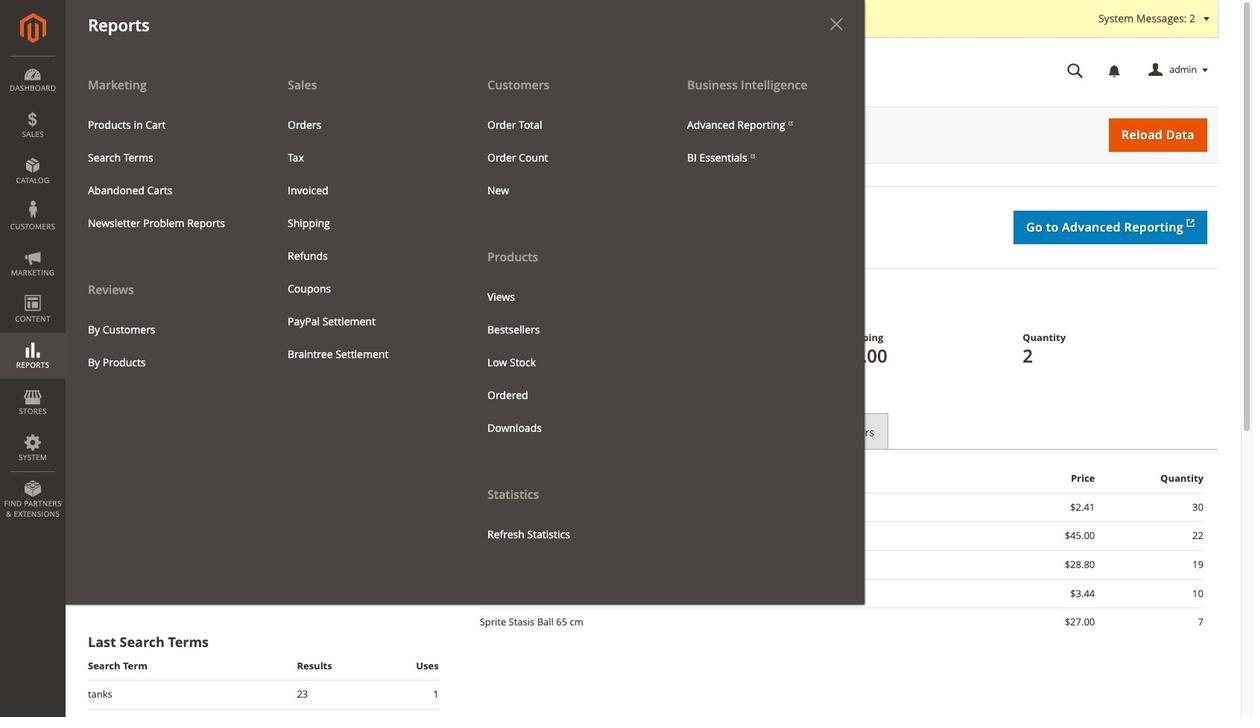 Task type: describe. For each thing, give the bounding box(es) containing it.
magento admin panel image
[[20, 13, 46, 43]]



Task type: locate. For each thing, give the bounding box(es) containing it.
menu bar
[[0, 0, 865, 605]]

menu
[[66, 68, 865, 605], [66, 68, 265, 379], [465, 68, 665, 551], [77, 109, 254, 240], [277, 109, 454, 371], [476, 109, 654, 207], [676, 109, 853, 174], [476, 281, 654, 445], [77, 313, 254, 379]]



Task type: vqa. For each thing, say whether or not it's contained in the screenshot.
menu
yes



